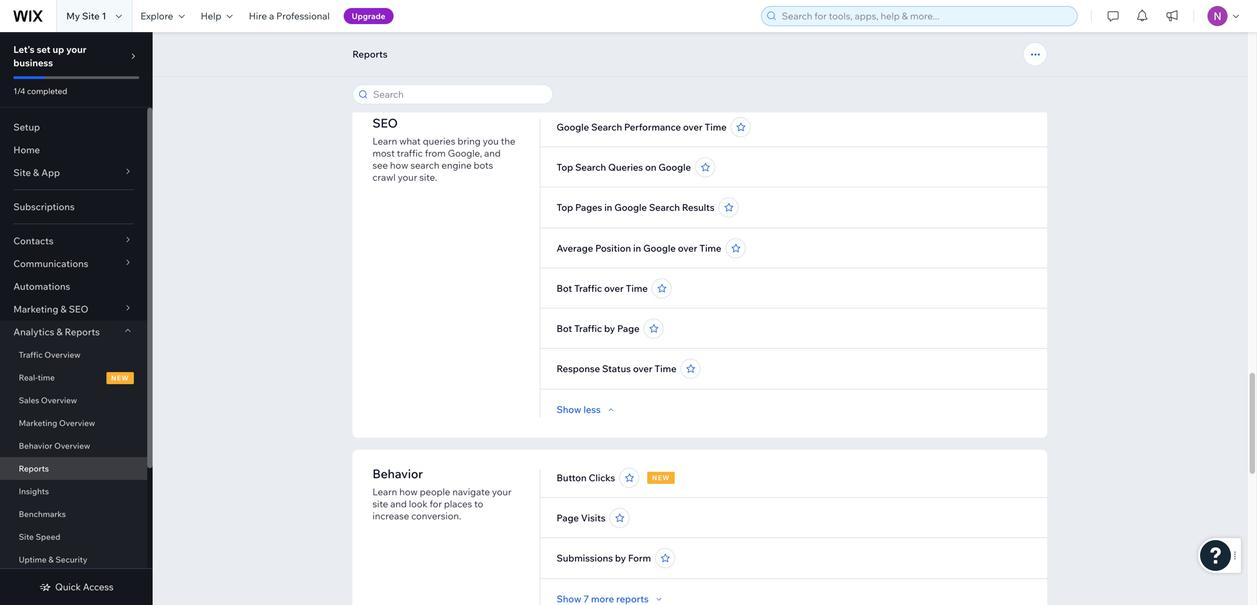 Task type: vqa. For each thing, say whether or not it's contained in the screenshot.
topmost 2
no



Task type: describe. For each thing, give the bounding box(es) containing it.
bot for bot traffic by page
[[557, 323, 572, 334]]

real-time
[[19, 373, 55, 383]]

contacts button
[[0, 230, 147, 252]]

top for top pages in google search results
[[557, 202, 573, 213]]

site for site & app
[[13, 167, 31, 178]]

benchmarks
[[19, 509, 66, 519]]

over right status
[[633, 363, 653, 375]]

traffic for by
[[574, 323, 602, 334]]

up
[[53, 44, 64, 55]]

communications button
[[0, 252, 147, 275]]

time right performance on the top
[[705, 121, 727, 133]]

quick access button
[[39, 581, 114, 593]]

site.
[[420, 171, 437, 183]]

bot traffic over time
[[557, 283, 648, 294]]

help
[[201, 10, 221, 22]]

top search queries on google
[[557, 161, 691, 173]]

reports for reports button
[[353, 48, 388, 60]]

uptime & security
[[19, 555, 87, 565]]

home
[[13, 144, 40, 156]]

overview for behavior overview
[[54, 441, 90, 451]]

show 7 more reports
[[557, 593, 649, 605]]

bot for bot traffic over time
[[557, 283, 572, 294]]

marketing overview
[[19, 418, 95, 428]]

overview for traffic overview
[[44, 350, 80, 360]]

pages
[[575, 202, 602, 213]]

app
[[41, 167, 60, 178]]

benchmarks link
[[0, 503, 147, 526]]

more
[[591, 593, 614, 605]]

your inside behavior learn how people navigate your site and look for places to increase conversion.
[[492, 486, 512, 498]]

& for analytics
[[56, 326, 63, 338]]

uptime & security link
[[0, 548, 147, 571]]

submissions by form
[[557, 552, 651, 564]]

your inside let's set up your business
[[66, 44, 87, 55]]

overview for marketing overview
[[59, 418, 95, 428]]

marketing overview link
[[0, 412, 147, 435]]

hire a professional link
[[241, 0, 338, 32]]

time
[[38, 373, 55, 383]]

google right on
[[659, 161, 691, 173]]

page visits
[[557, 512, 606, 524]]

my site 1
[[66, 10, 106, 22]]

& for uptime
[[48, 555, 54, 565]]

setup
[[13, 121, 40, 133]]

let's
[[13, 44, 35, 55]]

reports for reports "link"
[[19, 464, 49, 474]]

reports inside analytics & reports popup button
[[65, 326, 100, 338]]

google,
[[448, 147, 482, 159]]

search for google
[[591, 121, 622, 133]]

time right status
[[655, 363, 677, 375]]

average
[[557, 242, 593, 254]]

people
[[420, 486, 450, 498]]

analytics & reports button
[[0, 321, 147, 343]]

1 vertical spatial new
[[652, 474, 670, 482]]

top for top search queries on google
[[557, 161, 573, 173]]

2 vertical spatial search
[[649, 202, 680, 213]]

1/4 completed
[[13, 86, 67, 96]]

automations
[[13, 281, 70, 292]]

look
[[409, 498, 428, 510]]

bots
[[474, 159, 493, 171]]

form
[[628, 552, 651, 564]]

my
[[66, 10, 80, 22]]

in for pages
[[604, 202, 612, 213]]

visits
[[581, 512, 606, 524]]

Search for tools, apps, help & more... field
[[778, 7, 1073, 25]]

7
[[584, 593, 589, 605]]

average position in google over time
[[557, 242, 722, 254]]

behavior overview
[[19, 441, 90, 451]]

to
[[474, 498, 483, 510]]

button clicks
[[557, 472, 615, 484]]

performance
[[624, 121, 681, 133]]

reports button
[[346, 44, 394, 64]]

Search field
[[369, 85, 549, 104]]

quick
[[55, 581, 81, 593]]

sidebar element
[[0, 32, 153, 605]]

analytics & reports
[[13, 326, 100, 338]]

see
[[373, 159, 388, 171]]

response status over time
[[557, 363, 677, 375]]

home link
[[0, 139, 147, 161]]

sales overview
[[19, 395, 77, 405]]

show for show 7 more reports
[[557, 593, 582, 605]]

the
[[501, 135, 515, 147]]

google search performance over time
[[557, 121, 727, 133]]

seo learn what queries bring you the most traffic from google, and see how search engine bots crawl your site.
[[373, 116, 515, 183]]

for
[[430, 498, 442, 510]]

and inside the seo learn what queries bring you the most traffic from google, and see how search engine bots crawl your site.
[[484, 147, 501, 159]]

traffic
[[397, 147, 423, 159]]

marketing for marketing overview
[[19, 418, 57, 428]]

what
[[399, 135, 421, 147]]

top pages in google search results
[[557, 202, 715, 213]]

learn for seo
[[373, 135, 397, 147]]

over down position
[[604, 283, 624, 294]]

bring
[[458, 135, 481, 147]]

1/4
[[13, 86, 25, 96]]

0 vertical spatial by
[[604, 323, 615, 334]]

show less button
[[557, 404, 617, 416]]

subscriptions
[[13, 201, 75, 213]]

access
[[83, 581, 114, 593]]

communications
[[13, 258, 88, 270]]

behavior learn how people navigate your site and look for places to increase conversion.
[[373, 466, 512, 522]]

in for position
[[633, 242, 641, 254]]

from
[[425, 147, 446, 159]]

over right performance on the top
[[683, 121, 703, 133]]

traffic overview
[[19, 350, 80, 360]]

behavior for behavior learn how people navigate your site and look for places to increase conversion.
[[373, 466, 423, 481]]

automations link
[[0, 275, 147, 298]]

crawl
[[373, 171, 396, 183]]

subscriptions link
[[0, 196, 147, 218]]



Task type: locate. For each thing, give the bounding box(es) containing it.
and down you
[[484, 147, 501, 159]]

traffic inside sidebar element
[[19, 350, 43, 360]]

1 vertical spatial top
[[557, 202, 573, 213]]

show
[[557, 404, 582, 415], [557, 593, 582, 605]]

& inside 'dropdown button'
[[60, 303, 67, 315]]

0 vertical spatial seo
[[373, 116, 398, 131]]

show for show less
[[557, 404, 582, 415]]

explore
[[141, 10, 173, 22]]

& for marketing
[[60, 303, 67, 315]]

over down results
[[678, 242, 698, 254]]

1 vertical spatial site
[[13, 167, 31, 178]]

hire a professional
[[249, 10, 330, 22]]

marketing up analytics
[[13, 303, 58, 315]]

site for site speed
[[19, 532, 34, 542]]

1 horizontal spatial behavior
[[373, 466, 423, 481]]

1 horizontal spatial your
[[398, 171, 417, 183]]

0 vertical spatial learn
[[373, 135, 397, 147]]

seo inside the seo learn what queries bring you the most traffic from google, and see how search engine bots crawl your site.
[[373, 116, 398, 131]]

search up top search queries on google
[[591, 121, 622, 133]]

site
[[82, 10, 100, 22], [13, 167, 31, 178], [19, 532, 34, 542]]

0 horizontal spatial new
[[111, 374, 129, 382]]

you
[[483, 135, 499, 147]]

and inside behavior learn how people navigate your site and look for places to increase conversion.
[[390, 498, 407, 510]]

behavior for behavior overview
[[19, 441, 52, 451]]

0 horizontal spatial and
[[390, 498, 407, 510]]

1 vertical spatial seo
[[69, 303, 88, 315]]

sales
[[19, 395, 39, 405]]

site inside popup button
[[13, 167, 31, 178]]

1 vertical spatial traffic
[[574, 323, 602, 334]]

learn
[[373, 135, 397, 147], [373, 486, 397, 498]]

how down traffic
[[390, 159, 408, 171]]

seo inside 'dropdown button'
[[69, 303, 88, 315]]

professional
[[276, 10, 330, 22]]

overview inside traffic overview link
[[44, 350, 80, 360]]

status
[[602, 363, 631, 375]]

in right pages
[[604, 202, 612, 213]]

setup link
[[0, 116, 147, 139]]

learn up the site
[[373, 486, 397, 498]]

google up top search queries on google
[[557, 121, 589, 133]]

your inside the seo learn what queries bring you the most traffic from google, and see how search engine bots crawl your site.
[[398, 171, 417, 183]]

let's set up your business
[[13, 44, 87, 69]]

& up analytics & reports at the bottom left of the page
[[60, 303, 67, 315]]

search for top
[[575, 161, 606, 173]]

&
[[33, 167, 39, 178], [60, 303, 67, 315], [56, 326, 63, 338], [48, 555, 54, 565]]

reports up insights
[[19, 464, 49, 474]]

1 top from the top
[[557, 161, 573, 173]]

1 vertical spatial in
[[633, 242, 641, 254]]

insights link
[[0, 480, 147, 503]]

overview up behavior overview link
[[59, 418, 95, 428]]

1
[[102, 10, 106, 22]]

0 vertical spatial in
[[604, 202, 612, 213]]

in right position
[[633, 242, 641, 254]]

seo
[[373, 116, 398, 131], [69, 303, 88, 315]]

insights
[[19, 486, 49, 496]]

how up look
[[399, 486, 418, 498]]

& right uptime
[[48, 555, 54, 565]]

clicks
[[589, 472, 615, 484]]

new up sales overview link
[[111, 374, 129, 382]]

0 horizontal spatial page
[[557, 512, 579, 524]]

0 horizontal spatial behavior
[[19, 441, 52, 451]]

traffic up 'response'
[[574, 323, 602, 334]]

marketing
[[13, 303, 58, 315], [19, 418, 57, 428]]

show left less
[[557, 404, 582, 415]]

2 vertical spatial reports
[[19, 464, 49, 474]]

and up the increase at the left bottom of page
[[390, 498, 407, 510]]

behavior inside behavior learn how people navigate your site and look for places to increase conversion.
[[373, 466, 423, 481]]

0 vertical spatial search
[[591, 121, 622, 133]]

overview down marketing overview link
[[54, 441, 90, 451]]

seo up most
[[373, 116, 398, 131]]

traffic up real-
[[19, 350, 43, 360]]

on
[[645, 161, 657, 173]]

1 vertical spatial search
[[575, 161, 606, 173]]

top
[[557, 161, 573, 173], [557, 202, 573, 213]]

1 horizontal spatial seo
[[373, 116, 398, 131]]

1 vertical spatial page
[[557, 512, 579, 524]]

submissions
[[557, 552, 613, 564]]

by up status
[[604, 323, 615, 334]]

& for site
[[33, 167, 39, 178]]

learn inside the seo learn what queries bring you the most traffic from google, and see how search engine bots crawl your site.
[[373, 135, 397, 147]]

1 horizontal spatial in
[[633, 242, 641, 254]]

real-
[[19, 373, 38, 383]]

site speed
[[19, 532, 60, 542]]

reports down upgrade
[[353, 48, 388, 60]]

search left results
[[649, 202, 680, 213]]

google down queries
[[615, 202, 647, 213]]

show left 7
[[557, 593, 582, 605]]

marketing for marketing & seo
[[13, 303, 58, 315]]

most
[[373, 147, 395, 159]]

site left 1
[[82, 10, 100, 22]]

0 vertical spatial bot
[[557, 283, 572, 294]]

how inside behavior learn how people navigate your site and look for places to increase conversion.
[[399, 486, 418, 498]]

page up "response status over time" on the bottom
[[617, 323, 640, 334]]

0 horizontal spatial seo
[[69, 303, 88, 315]]

reports inside reports button
[[353, 48, 388, 60]]

overview inside sales overview link
[[41, 395, 77, 405]]

traffic up bot traffic by page
[[574, 283, 602, 294]]

how inside the seo learn what queries bring you the most traffic from google, and see how search engine bots crawl your site.
[[390, 159, 408, 171]]

0 horizontal spatial in
[[604, 202, 612, 213]]

overview for sales overview
[[41, 395, 77, 405]]

uptime
[[19, 555, 47, 565]]

2 bot from the top
[[557, 323, 572, 334]]

1 learn from the top
[[373, 135, 397, 147]]

1 vertical spatial behavior
[[373, 466, 423, 481]]

traffic
[[574, 283, 602, 294], [574, 323, 602, 334], [19, 350, 43, 360]]

seo down the automations link
[[69, 303, 88, 315]]

site & app
[[13, 167, 60, 178]]

& left app at the left top of page
[[33, 167, 39, 178]]

1 vertical spatial your
[[398, 171, 417, 183]]

2 horizontal spatial your
[[492, 486, 512, 498]]

2 top from the top
[[557, 202, 573, 213]]

overview
[[44, 350, 80, 360], [41, 395, 77, 405], [59, 418, 95, 428], [54, 441, 90, 451]]

top left pages
[[557, 202, 573, 213]]

site
[[373, 498, 388, 510]]

1 horizontal spatial new
[[652, 474, 670, 482]]

a
[[269, 10, 274, 22]]

bot
[[557, 283, 572, 294], [557, 323, 572, 334]]

bot up 'response'
[[557, 323, 572, 334]]

0 vertical spatial site
[[82, 10, 100, 22]]

2 learn from the top
[[373, 486, 397, 498]]

marketing & seo button
[[0, 298, 147, 321]]

google right position
[[643, 242, 676, 254]]

results
[[682, 202, 715, 213]]

0 vertical spatial reports
[[353, 48, 388, 60]]

0 vertical spatial traffic
[[574, 283, 602, 294]]

bot down average
[[557, 283, 572, 294]]

1 vertical spatial by
[[615, 552, 626, 564]]

new
[[111, 374, 129, 382], [652, 474, 670, 482]]

1 horizontal spatial page
[[617, 323, 640, 334]]

1 vertical spatial how
[[399, 486, 418, 498]]

learn for behavior
[[373, 486, 397, 498]]

marketing inside 'dropdown button'
[[13, 303, 58, 315]]

1 horizontal spatial and
[[484, 147, 501, 159]]

new right clicks
[[652, 474, 670, 482]]

0 vertical spatial how
[[390, 159, 408, 171]]

less
[[584, 404, 601, 415]]

marketing & seo
[[13, 303, 88, 315]]

behavior inside sidebar element
[[19, 441, 52, 451]]

conversion.
[[411, 510, 461, 522]]

reports
[[353, 48, 388, 60], [65, 326, 100, 338], [19, 464, 49, 474]]

2 vertical spatial your
[[492, 486, 512, 498]]

and
[[484, 147, 501, 159], [390, 498, 407, 510]]

engine
[[442, 159, 472, 171]]

reports inside reports "link"
[[19, 464, 49, 474]]

overview inside behavior overview link
[[54, 441, 90, 451]]

site down the home
[[13, 167, 31, 178]]

top left queries
[[557, 161, 573, 173]]

learn inside behavior learn how people navigate your site and look for places to increase conversion.
[[373, 486, 397, 498]]

marketing down the sales
[[19, 418, 57, 428]]

site & app button
[[0, 161, 147, 184]]

google
[[557, 121, 589, 133], [659, 161, 691, 173], [615, 202, 647, 213], [643, 242, 676, 254]]

site speed link
[[0, 526, 147, 548]]

analytics
[[13, 326, 54, 338]]

business
[[13, 57, 53, 69]]

search
[[411, 159, 440, 171]]

your right navigate
[[492, 486, 512, 498]]

1 vertical spatial marketing
[[19, 418, 57, 428]]

1 vertical spatial learn
[[373, 486, 397, 498]]

overview down analytics & reports at the bottom left of the page
[[44, 350, 80, 360]]

your
[[66, 44, 87, 55], [398, 171, 417, 183], [492, 486, 512, 498]]

overview up marketing overview
[[41, 395, 77, 405]]

2 vertical spatial site
[[19, 532, 34, 542]]

show 7 more reports button
[[557, 593, 665, 605]]

response
[[557, 363, 600, 375]]

by left form
[[615, 552, 626, 564]]

contacts
[[13, 235, 54, 247]]

& down marketing & seo
[[56, 326, 63, 338]]

queries
[[423, 135, 456, 147]]

time down results
[[700, 242, 722, 254]]

0 vertical spatial page
[[617, 323, 640, 334]]

1 vertical spatial and
[[390, 498, 407, 510]]

new inside sidebar element
[[111, 374, 129, 382]]

0 vertical spatial new
[[111, 374, 129, 382]]

security
[[56, 555, 87, 565]]

behavior up the site
[[373, 466, 423, 481]]

position
[[595, 242, 631, 254]]

0 vertical spatial your
[[66, 44, 87, 55]]

1 horizontal spatial reports
[[65, 326, 100, 338]]

search left queries
[[575, 161, 606, 173]]

0 horizontal spatial your
[[66, 44, 87, 55]]

0 vertical spatial top
[[557, 161, 573, 173]]

2 horizontal spatial reports
[[353, 48, 388, 60]]

1 vertical spatial reports
[[65, 326, 100, 338]]

1 vertical spatial show
[[557, 593, 582, 605]]

2 vertical spatial traffic
[[19, 350, 43, 360]]

reports down the marketing & seo 'dropdown button' at left
[[65, 326, 100, 338]]

upgrade button
[[344, 8, 394, 24]]

queries
[[608, 161, 643, 173]]

behavior overview link
[[0, 435, 147, 457]]

0 vertical spatial marketing
[[13, 303, 58, 315]]

site left speed
[[19, 532, 34, 542]]

page left visits
[[557, 512, 579, 524]]

1 show from the top
[[557, 404, 582, 415]]

2 show from the top
[[557, 593, 582, 605]]

reports link
[[0, 457, 147, 480]]

behavior down marketing overview
[[19, 441, 52, 451]]

1 bot from the top
[[557, 283, 572, 294]]

0 vertical spatial and
[[484, 147, 501, 159]]

speed
[[36, 532, 60, 542]]

0 vertical spatial behavior
[[19, 441, 52, 451]]

1 vertical spatial bot
[[557, 323, 572, 334]]

traffic for over
[[574, 283, 602, 294]]

set
[[37, 44, 50, 55]]

help button
[[193, 0, 241, 32]]

learn up most
[[373, 135, 397, 147]]

0 vertical spatial show
[[557, 404, 582, 415]]

completed
[[27, 86, 67, 96]]

increase
[[373, 510, 409, 522]]

your right up
[[66, 44, 87, 55]]

overview inside marketing overview link
[[59, 418, 95, 428]]

your left site.
[[398, 171, 417, 183]]

0 horizontal spatial reports
[[19, 464, 49, 474]]

navigate
[[453, 486, 490, 498]]

time down average position in google over time
[[626, 283, 648, 294]]



